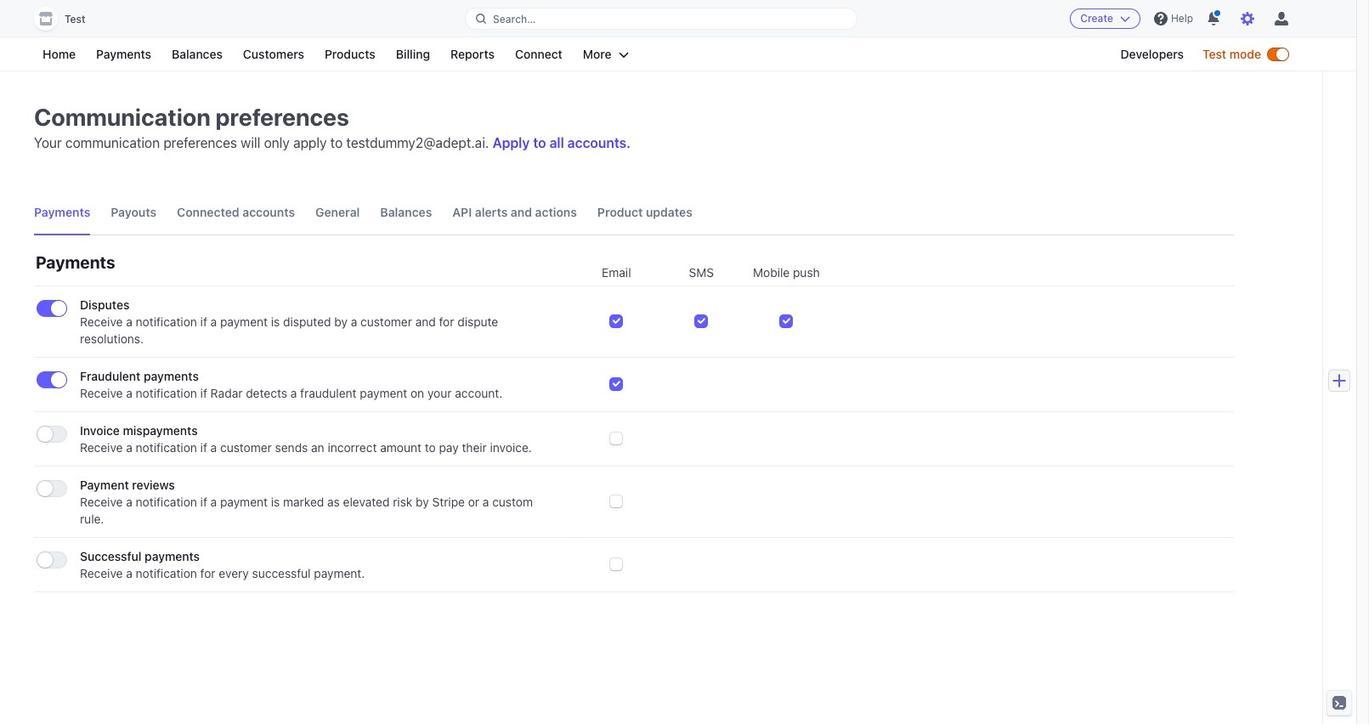 Task type: describe. For each thing, give the bounding box(es) containing it.
payments for payments
[[36, 252, 115, 272]]

test for test
[[65, 13, 85, 25]]

home link
[[34, 44, 84, 65]]

developers link
[[1112, 44, 1192, 65]]

mobile
[[753, 265, 790, 280]]

0 vertical spatial payments
[[96, 47, 151, 61]]

successful payments receive a notification for every successful payment.
[[80, 549, 365, 580]]

payment.
[[314, 566, 365, 580]]

to inside 'invoice mispayments receive a notification if a customer sends an incorrect amount to pay their invoice.'
[[425, 440, 436, 455]]

successful
[[80, 549, 142, 563]]

api
[[452, 205, 472, 219]]

products
[[325, 47, 375, 61]]

incorrect
[[328, 440, 377, 455]]

Search… search field
[[466, 8, 857, 29]]

fraudulent
[[300, 386, 357, 400]]

receive inside disputes receive a notification if a payment is disputed by a customer and for dispute resolutions.
[[80, 314, 123, 329]]

api alerts and actions
[[452, 205, 577, 219]]

a right disputed
[[351, 314, 357, 329]]

notification for invoice mispayments
[[136, 440, 197, 455]]

on
[[411, 386, 424, 400]]

help button
[[1147, 5, 1200, 32]]

receive for fraudulent
[[80, 386, 123, 400]]

search…
[[493, 12, 536, 25]]

a up resolutions.
[[126, 314, 132, 329]]

0 vertical spatial preferences
[[216, 103, 349, 131]]

a right or
[[483, 495, 489, 509]]

product
[[597, 205, 643, 219]]

payments link
[[88, 44, 160, 65]]

updates
[[646, 205, 692, 219]]

marked
[[283, 495, 324, 509]]

alerts
[[475, 205, 508, 219]]

as
[[327, 495, 340, 509]]

your
[[34, 135, 62, 150]]

is inside "payment reviews receive a notification if a payment is marked as elevated risk by stripe or a custom rule."
[[271, 495, 280, 509]]

a up radar
[[210, 314, 217, 329]]

1 vertical spatial preferences
[[163, 135, 237, 150]]

elevated
[[343, 495, 390, 509]]

all
[[549, 135, 564, 150]]

invoice.
[[490, 440, 532, 455]]

push
[[793, 265, 820, 280]]

a up 'successful payments receive a notification for every successful payment.'
[[210, 495, 217, 509]]

0 horizontal spatial to
[[330, 135, 343, 150]]

a inside 'successful payments receive a notification for every successful payment.'
[[126, 566, 132, 580]]

payments for fraudulent payments
[[144, 369, 199, 383]]

customer inside disputes receive a notification if a payment is disputed by a customer and for dispute resolutions.
[[360, 314, 412, 329]]

connected
[[177, 205, 239, 219]]

communication
[[34, 103, 211, 131]]

your
[[427, 386, 452, 400]]

custom
[[492, 495, 533, 509]]

reviews
[[132, 478, 175, 492]]

apply to all accounts. button
[[492, 135, 631, 150]]

apply
[[293, 135, 327, 150]]

by inside "payment reviews receive a notification if a payment is marked as elevated risk by stripe or a custom rule."
[[416, 495, 429, 509]]

help
[[1171, 12, 1193, 25]]

a right the detects at the bottom of the page
[[290, 386, 297, 400]]

connect
[[515, 47, 562, 61]]

test mode
[[1202, 47, 1261, 61]]

communication preferences your communication preferences will only apply to testdummy2@adept.ai. apply to all accounts.
[[34, 103, 631, 150]]

detects
[[246, 386, 287, 400]]

reports link
[[442, 44, 503, 65]]

2 horizontal spatial to
[[533, 135, 546, 150]]

an
[[311, 440, 324, 455]]

and inside disputes receive a notification if a payment is disputed by a customer and for dispute resolutions.
[[415, 314, 436, 329]]

tab list containing payments
[[34, 190, 1234, 235]]

sms
[[689, 265, 714, 280]]

0 vertical spatial balances
[[172, 47, 223, 61]]

receive for successful
[[80, 566, 123, 580]]

payouts
[[111, 205, 156, 219]]

connected accounts
[[177, 205, 295, 219]]

invoice mispayments receive a notification if a customer sends an incorrect amount to pay their invoice.
[[80, 423, 532, 455]]

products link
[[316, 44, 384, 65]]

disputed
[[283, 314, 331, 329]]

balances inside tab list
[[380, 205, 432, 219]]

for inside disputes receive a notification if a payment is disputed by a customer and for dispute resolutions.
[[439, 314, 454, 329]]

dispute
[[457, 314, 498, 329]]

disputes
[[80, 297, 129, 312]]



Task type: vqa. For each thing, say whether or not it's contained in the screenshot.
the "TEST DATA"
no



Task type: locate. For each thing, give the bounding box(es) containing it.
1 if from the top
[[200, 314, 207, 329]]

1 vertical spatial payments
[[145, 549, 200, 563]]

notification for payment reviews
[[136, 495, 197, 509]]

receive down payment
[[80, 495, 123, 509]]

is left disputed
[[271, 314, 280, 329]]

by right disputed
[[334, 314, 348, 329]]

payment inside disputes receive a notification if a payment is disputed by a customer and for dispute resolutions.
[[220, 314, 268, 329]]

create button
[[1070, 8, 1140, 29]]

receive for payment
[[80, 495, 123, 509]]

customers
[[243, 47, 304, 61]]

if inside "payment reviews receive a notification if a payment is marked as elevated risk by stripe or a custom rule."
[[200, 495, 207, 509]]

sends
[[275, 440, 308, 455]]

payment
[[80, 478, 129, 492]]

4 receive from the top
[[80, 495, 123, 509]]

0 horizontal spatial by
[[334, 314, 348, 329]]

1 receive from the top
[[80, 314, 123, 329]]

1 horizontal spatial customer
[[360, 314, 412, 329]]

1 horizontal spatial test
[[1202, 47, 1226, 61]]

fraudulent payments receive a notification if radar detects a fraudulent payment on your account.
[[80, 369, 503, 400]]

payments inside fraudulent payments receive a notification if radar detects a fraudulent payment on your account.
[[144, 369, 199, 383]]

test button
[[34, 7, 102, 31]]

if for mispayments
[[200, 440, 207, 455]]

notification for fraudulent payments
[[136, 386, 197, 400]]

successful
[[252, 566, 311, 580]]

product updates
[[597, 205, 692, 219]]

payment inside fraudulent payments receive a notification if radar detects a fraudulent payment on your account.
[[360, 386, 407, 400]]

amount
[[380, 440, 422, 455]]

mode
[[1229, 47, 1261, 61]]

apply
[[492, 135, 530, 150]]

notification down reviews
[[136, 495, 197, 509]]

payments for communication preferences
[[34, 205, 90, 219]]

0 vertical spatial customer
[[360, 314, 412, 329]]

2 vertical spatial payment
[[220, 495, 268, 509]]

payment left disputed
[[220, 314, 268, 329]]

if for reviews
[[200, 495, 207, 509]]

every
[[219, 566, 249, 580]]

payment left marked
[[220, 495, 268, 509]]

to right the apply
[[330, 135, 343, 150]]

1 vertical spatial for
[[200, 566, 216, 580]]

for left every
[[200, 566, 216, 580]]

customer inside 'invoice mispayments receive a notification if a customer sends an incorrect amount to pay their invoice.'
[[220, 440, 272, 455]]

a down reviews
[[126, 495, 132, 509]]

communication
[[65, 135, 160, 150]]

preferences up only
[[216, 103, 349, 131]]

1 vertical spatial balances
[[380, 205, 432, 219]]

notification inside disputes receive a notification if a payment is disputed by a customer and for dispute resolutions.
[[136, 314, 197, 329]]

a down successful
[[126, 566, 132, 580]]

accounts.
[[567, 135, 631, 150]]

risk
[[393, 495, 412, 509]]

payment left on
[[360, 386, 407, 400]]

a down fraudulent on the bottom
[[126, 386, 132, 400]]

stripe
[[432, 495, 465, 509]]

for left the dispute at the left top
[[439, 314, 454, 329]]

5 notification from the top
[[136, 566, 197, 580]]

notification inside 'successful payments receive a notification for every successful payment.'
[[136, 566, 197, 580]]

radar
[[210, 386, 243, 400]]

2 notification from the top
[[136, 386, 197, 400]]

1 vertical spatial payments
[[34, 205, 90, 219]]

receive down successful
[[80, 566, 123, 580]]

receive down invoice at the bottom left of page
[[80, 440, 123, 455]]

customer up on
[[360, 314, 412, 329]]

payments down your
[[34, 205, 90, 219]]

0 horizontal spatial customer
[[220, 440, 272, 455]]

0 vertical spatial payment
[[220, 314, 268, 329]]

their
[[462, 440, 487, 455]]

test inside button
[[65, 13, 85, 25]]

is inside disputes receive a notification if a payment is disputed by a customer and for dispute resolutions.
[[271, 314, 280, 329]]

and right alerts
[[511, 205, 532, 219]]

or
[[468, 495, 479, 509]]

3 if from the top
[[200, 440, 207, 455]]

to left all
[[533, 135, 546, 150]]

a down radar
[[210, 440, 217, 455]]

1 notification from the top
[[136, 314, 197, 329]]

3 notification from the top
[[136, 440, 197, 455]]

resolutions.
[[80, 331, 144, 346]]

by right the risk
[[416, 495, 429, 509]]

for
[[439, 314, 454, 329], [200, 566, 216, 580]]

1 horizontal spatial for
[[439, 314, 454, 329]]

a
[[126, 314, 132, 329], [210, 314, 217, 329], [351, 314, 357, 329], [126, 386, 132, 400], [290, 386, 297, 400], [126, 440, 132, 455], [210, 440, 217, 455], [126, 495, 132, 509], [210, 495, 217, 509], [483, 495, 489, 509], [126, 566, 132, 580]]

1 vertical spatial is
[[271, 495, 280, 509]]

0 vertical spatial by
[[334, 314, 348, 329]]

payments up communication
[[96, 47, 151, 61]]

receive inside fraudulent payments receive a notification if radar detects a fraudulent payment on your account.
[[80, 386, 123, 400]]

receive down disputes
[[80, 314, 123, 329]]

1 is from the top
[[271, 314, 280, 329]]

mispayments
[[123, 423, 198, 438]]

receive
[[80, 314, 123, 329], [80, 386, 123, 400], [80, 440, 123, 455], [80, 495, 123, 509], [80, 566, 123, 580]]

payments
[[144, 369, 199, 383], [145, 549, 200, 563]]

notification inside fraudulent payments receive a notification if radar detects a fraudulent payment on your account.
[[136, 386, 197, 400]]

5 receive from the top
[[80, 566, 123, 580]]

is left marked
[[271, 495, 280, 509]]

1 vertical spatial and
[[415, 314, 436, 329]]

0 vertical spatial for
[[439, 314, 454, 329]]

0 horizontal spatial balances
[[172, 47, 223, 61]]

0 vertical spatial test
[[65, 13, 85, 25]]

payments right successful
[[145, 549, 200, 563]]

Search… text field
[[466, 8, 857, 29]]

1 horizontal spatial to
[[425, 440, 436, 455]]

account.
[[455, 386, 503, 400]]

payment
[[220, 314, 268, 329], [360, 386, 407, 400], [220, 495, 268, 509]]

payments
[[96, 47, 151, 61], [34, 205, 90, 219], [36, 252, 115, 272]]

4 notification from the top
[[136, 495, 197, 509]]

notification
[[136, 314, 197, 329], [136, 386, 197, 400], [136, 440, 197, 455], [136, 495, 197, 509], [136, 566, 197, 580]]

to left pay
[[425, 440, 436, 455]]

test up home
[[65, 13, 85, 25]]

and left the dispute at the left top
[[415, 314, 436, 329]]

1 horizontal spatial and
[[511, 205, 532, 219]]

balances right payments link at left
[[172, 47, 223, 61]]

payments up disputes
[[36, 252, 115, 272]]

by inside disputes receive a notification if a payment is disputed by a customer and for dispute resolutions.
[[334, 314, 348, 329]]

notification inside 'invoice mispayments receive a notification if a customer sends an incorrect amount to pay their invoice.'
[[136, 440, 197, 455]]

test
[[65, 13, 85, 25], [1202, 47, 1226, 61]]

1 vertical spatial by
[[416, 495, 429, 509]]

1 horizontal spatial balances
[[380, 205, 432, 219]]

4 if from the top
[[200, 495, 207, 509]]

mobile push
[[753, 265, 820, 280]]

1 vertical spatial customer
[[220, 440, 272, 455]]

testdummy2@adept.ai.
[[346, 135, 489, 150]]

payments inside 'successful payments receive a notification for every successful payment.'
[[145, 549, 200, 563]]

more
[[583, 47, 612, 61]]

if inside fraudulent payments receive a notification if radar detects a fraudulent payment on your account.
[[200, 386, 207, 400]]

0 vertical spatial payments
[[144, 369, 199, 383]]

0 horizontal spatial and
[[415, 314, 436, 329]]

3 receive from the top
[[80, 440, 123, 455]]

a down mispayments
[[126, 440, 132, 455]]

0 horizontal spatial for
[[200, 566, 216, 580]]

connect link
[[506, 44, 571, 65]]

notification up resolutions.
[[136, 314, 197, 329]]

disputes receive a notification if a payment is disputed by a customer and for dispute resolutions.
[[80, 297, 498, 346]]

2 if from the top
[[200, 386, 207, 400]]

create
[[1080, 12, 1113, 25]]

1 horizontal spatial by
[[416, 495, 429, 509]]

0 vertical spatial and
[[511, 205, 532, 219]]

test for test mode
[[1202, 47, 1226, 61]]

2 receive from the top
[[80, 386, 123, 400]]

receive inside 'successful payments receive a notification for every successful payment.'
[[80, 566, 123, 580]]

0 vertical spatial is
[[271, 314, 280, 329]]

notification up mispayments
[[136, 386, 197, 400]]

if for payments
[[200, 386, 207, 400]]

actions
[[535, 205, 577, 219]]

customers link
[[234, 44, 313, 65]]

test left mode
[[1202, 47, 1226, 61]]

notification inside "payment reviews receive a notification if a payment is marked as elevated risk by stripe or a custom rule."
[[136, 495, 197, 509]]

receive inside 'invoice mispayments receive a notification if a customer sends an incorrect amount to pay their invoice.'
[[80, 440, 123, 455]]

email
[[602, 265, 631, 280]]

will
[[241, 135, 260, 150]]

balances link
[[163, 44, 231, 65]]

2 is from the top
[[271, 495, 280, 509]]

balances left api
[[380, 205, 432, 219]]

notification for successful payments
[[136, 566, 197, 580]]

preferences left will
[[163, 135, 237, 150]]

receive down fraudulent on the bottom
[[80, 386, 123, 400]]

developers
[[1120, 47, 1184, 61]]

invoice
[[80, 423, 120, 438]]

rule.
[[80, 512, 104, 526]]

payments up mispayments
[[144, 369, 199, 383]]

2 vertical spatial payments
[[36, 252, 115, 272]]

billing link
[[387, 44, 439, 65]]

fraudulent
[[80, 369, 141, 383]]

for inside 'successful payments receive a notification for every successful payment.'
[[200, 566, 216, 580]]

1 vertical spatial test
[[1202, 47, 1226, 61]]

payments for successful payments
[[145, 549, 200, 563]]

if inside 'invoice mispayments receive a notification if a customer sends an incorrect amount to pay their invoice.'
[[200, 440, 207, 455]]

notification down successful
[[136, 566, 197, 580]]

billing
[[396, 47, 430, 61]]

0 horizontal spatial test
[[65, 13, 85, 25]]

if inside disputes receive a notification if a payment is disputed by a customer and for dispute resolutions.
[[200, 314, 207, 329]]

customer left sends
[[220, 440, 272, 455]]

notification down mispayments
[[136, 440, 197, 455]]

1 vertical spatial payment
[[360, 386, 407, 400]]

general
[[315, 205, 360, 219]]

balances
[[172, 47, 223, 61], [380, 205, 432, 219]]

customer
[[360, 314, 412, 329], [220, 440, 272, 455]]

pay
[[439, 440, 459, 455]]

more button
[[574, 44, 637, 65]]

payment reviews receive a notification if a payment is marked as elevated risk by stripe or a custom rule.
[[80, 478, 533, 526]]

preferences
[[216, 103, 349, 131], [163, 135, 237, 150]]

accounts
[[242, 205, 295, 219]]

tab list
[[34, 190, 1234, 235]]

receive for invoice
[[80, 440, 123, 455]]

home
[[42, 47, 76, 61]]

reports
[[450, 47, 495, 61]]

receive inside "payment reviews receive a notification if a payment is marked as elevated risk by stripe or a custom rule."
[[80, 495, 123, 509]]

if
[[200, 314, 207, 329], [200, 386, 207, 400], [200, 440, 207, 455], [200, 495, 207, 509]]

payment inside "payment reviews receive a notification if a payment is marked as elevated risk by stripe or a custom rule."
[[220, 495, 268, 509]]

only
[[264, 135, 290, 150]]

by
[[334, 314, 348, 329], [416, 495, 429, 509]]



